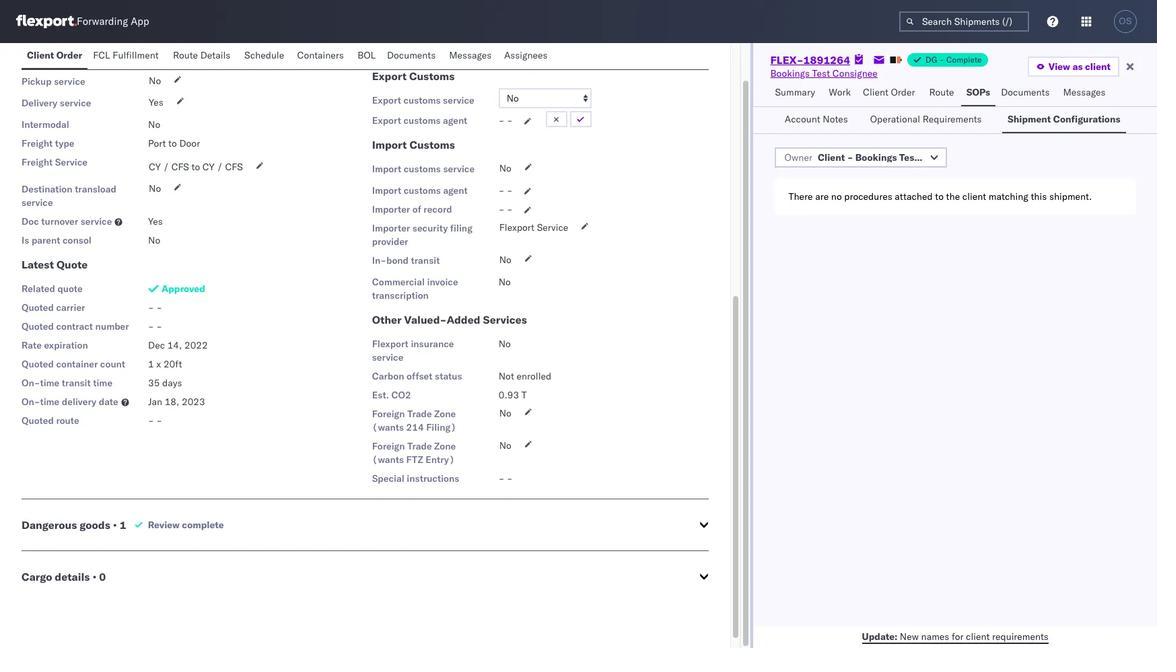 Task type: locate. For each thing, give the bounding box(es) containing it.
valued-
[[404, 313, 447, 327]]

1 vertical spatial freight
[[22, 137, 53, 150]]

count right 'container'
[[100, 358, 125, 370]]

time up "quoted route"
[[40, 396, 59, 408]]

dg
[[926, 55, 938, 65]]

2 zone from the top
[[434, 440, 456, 453]]

other
[[372, 313, 402, 327]]

importer up the "provider"
[[372, 222, 410, 234]]

1 horizontal spatial client order button
[[858, 80, 924, 106]]

trade up ftz
[[408, 440, 432, 453]]

service inside "flexport insurance service"
[[372, 352, 404, 364]]

1 vertical spatial documents
[[1002, 86, 1050, 98]]

0 vertical spatial zone
[[434, 408, 456, 420]]

zone up filing)
[[434, 408, 456, 420]]

1 vertical spatial transit
[[62, 377, 91, 389]]

flexport right filing
[[500, 222, 535, 234]]

t
[[522, 389, 527, 401]]

on- for on-time delivery date
[[22, 396, 40, 408]]

2 vertical spatial import
[[372, 185, 402, 197]]

1 x 20ft up the 35 days
[[148, 358, 182, 370]]

trade inside foreign trade zone (wants 214 filing)
[[408, 408, 432, 420]]

1 vertical spatial on-
[[22, 396, 40, 408]]

flexport inside "flexport insurance service"
[[372, 338, 409, 350]]

0 vertical spatial consignee
[[833, 67, 878, 79]]

importer inside the importer security filing provider
[[372, 222, 410, 234]]

214
[[406, 422, 424, 434]]

0 vertical spatial trade
[[408, 408, 432, 420]]

on- down rate at the left of the page
[[22, 377, 40, 389]]

1 (wants from the top
[[372, 422, 404, 434]]

18,
[[165, 396, 179, 408]]

agent up record
[[443, 185, 468, 197]]

0 vertical spatial client
[[27, 49, 54, 61]]

documents button up export customs service
[[382, 43, 444, 69]]

trade for 214
[[408, 408, 432, 420]]

new
[[900, 631, 919, 643]]

0 horizontal spatial transit
[[62, 377, 91, 389]]

1 trade from the top
[[408, 408, 432, 420]]

requirements
[[923, 113, 982, 125]]

(wants inside foreign trade zone (wants 214 filing)
[[372, 422, 404, 434]]

customs up export customs service
[[409, 69, 455, 83]]

test down 1891264
[[813, 67, 830, 79]]

foreign up special
[[372, 440, 405, 453]]

date
[[99, 396, 118, 408]]

1 vertical spatial foreign
[[372, 440, 405, 453]]

trade
[[408, 408, 432, 420], [408, 440, 432, 453]]

0 horizontal spatial order
[[56, 49, 82, 61]]

customs up of
[[404, 185, 441, 197]]

work button
[[824, 80, 858, 106]]

rate expiration
[[22, 339, 88, 352]]

special
[[372, 473, 405, 485]]

order down incoterms
[[56, 49, 82, 61]]

1 horizontal spatial route
[[930, 86, 955, 98]]

services
[[483, 313, 527, 327]]

0 vertical spatial •
[[113, 519, 117, 532]]

client order up operational
[[863, 86, 916, 98]]

2 trade from the top
[[408, 440, 432, 453]]

2 horizontal spatial to
[[936, 191, 944, 203]]

summary
[[775, 86, 816, 98]]

0 vertical spatial on-
[[22, 377, 40, 389]]

to down door
[[192, 161, 200, 173]]

x down fob
[[157, 53, 162, 65]]

quoted down the related
[[22, 302, 54, 314]]

service for doc turnover service
[[81, 216, 112, 228]]

count
[[67, 54, 92, 66], [100, 358, 125, 370]]

2 foreign from the top
[[372, 440, 405, 453]]

co2
[[392, 389, 411, 401]]

1 vertical spatial zone
[[434, 440, 456, 453]]

client right for
[[966, 631, 990, 643]]

0 vertical spatial messages button
[[444, 43, 499, 69]]

test
[[813, 67, 830, 79], [900, 152, 919, 164]]

quoted down rate at the left of the page
[[22, 358, 54, 370]]

invoice
[[427, 276, 458, 288]]

2 cfs from the left
[[225, 161, 243, 173]]

0 vertical spatial 1 x 20ft
[[149, 53, 183, 65]]

consignee down requirements
[[921, 152, 968, 164]]

export up import customs
[[372, 114, 401, 127]]

0 horizontal spatial consignee
[[833, 67, 878, 79]]

time up on-time delivery date
[[40, 377, 59, 389]]

route inside button
[[930, 86, 955, 98]]

import down export customs agent
[[372, 138, 407, 152]]

1 importer from the top
[[372, 203, 410, 216]]

1 horizontal spatial test
[[900, 152, 919, 164]]

zone for foreign trade zone (wants 214 filing)
[[434, 408, 456, 420]]

1 vertical spatial service
[[537, 222, 569, 234]]

route inside "button"
[[173, 49, 198, 61]]

3 export from the top
[[372, 114, 401, 127]]

service up the import customs agent
[[443, 163, 475, 175]]

trade inside foreign trade zone (wants ftz entry)
[[408, 440, 432, 453]]

1 vertical spatial 1 x 20ft
[[148, 358, 182, 370]]

customs down export customs service
[[404, 114, 441, 127]]

quoted left route
[[22, 415, 54, 427]]

1 vertical spatial order
[[891, 86, 916, 98]]

2 / from the left
[[217, 161, 223, 173]]

messages
[[449, 49, 492, 61], [1064, 86, 1106, 98]]

2 quoted from the top
[[22, 321, 54, 333]]

1 vertical spatial export
[[372, 94, 401, 106]]

0 vertical spatial count
[[67, 54, 92, 66]]

1 horizontal spatial documents button
[[996, 80, 1058, 106]]

1 vertical spatial importer
[[372, 222, 410, 234]]

agent
[[426, 46, 450, 58], [443, 114, 468, 127], [443, 185, 468, 197]]

2 vertical spatial freight
[[22, 156, 53, 168]]

1 horizontal spatial transit
[[411, 255, 440, 267]]

1 vertical spatial (wants
[[372, 454, 404, 466]]

zone inside foreign trade zone (wants ftz entry)
[[434, 440, 456, 453]]

transit for bond
[[411, 255, 440, 267]]

1 quoted from the top
[[22, 302, 54, 314]]

export down export customs
[[372, 94, 401, 106]]

quoted for quoted route
[[22, 415, 54, 427]]

messages left uat
[[449, 49, 492, 61]]

account notes
[[785, 113, 848, 125]]

import up importer of record
[[372, 185, 402, 197]]

(wants up special
[[372, 454, 404, 466]]

service for export customs service
[[443, 94, 475, 106]]

• left 0
[[93, 570, 97, 584]]

procedures
[[845, 191, 893, 203]]

details
[[200, 49, 231, 61]]

documents up shipment
[[1002, 86, 1050, 98]]

port to door
[[148, 137, 200, 150]]

destination inside destination transload service
[[22, 183, 72, 195]]

contract
[[56, 321, 93, 333]]

order up operational
[[891, 86, 916, 98]]

1 x 20ft down fob
[[149, 53, 183, 65]]

0 vertical spatial messages
[[449, 49, 492, 61]]

2 importer from the top
[[372, 222, 410, 234]]

destination up export customs
[[372, 46, 423, 58]]

quote
[[57, 258, 88, 271]]

destination down freight service
[[22, 183, 72, 195]]

1 vertical spatial destination
[[22, 183, 72, 195]]

0 vertical spatial client
[[1086, 61, 1111, 73]]

flexport for other valued-added services
[[372, 338, 409, 350]]

2 customs from the top
[[404, 114, 441, 127]]

1 horizontal spatial •
[[113, 519, 117, 532]]

freight right uat
[[519, 46, 552, 58]]

test up attached
[[900, 152, 919, 164]]

on- up "quoted route"
[[22, 396, 40, 408]]

freight down intermodal
[[22, 137, 53, 150]]

1 horizontal spatial order
[[891, 86, 916, 98]]

2 (wants from the top
[[372, 454, 404, 466]]

bookings up procedures
[[856, 152, 897, 164]]

0 vertical spatial transit
[[411, 255, 440, 267]]

messages button left the assignees
[[444, 43, 499, 69]]

1 vertical spatial documents button
[[996, 80, 1058, 106]]

1 horizontal spatial client
[[818, 152, 845, 164]]

bookings test consignee link
[[771, 67, 878, 80]]

1 vertical spatial client order
[[863, 86, 916, 98]]

0 vertical spatial import
[[372, 138, 407, 152]]

the
[[947, 191, 961, 203]]

1 vertical spatial flexport
[[372, 338, 409, 350]]

documents button up shipment
[[996, 80, 1058, 106]]

1 horizontal spatial flexport
[[500, 222, 535, 234]]

1 vertical spatial agent
[[443, 114, 468, 127]]

0 horizontal spatial to
[[168, 137, 177, 150]]

service up doc
[[22, 197, 53, 209]]

agent for import customs
[[443, 185, 468, 197]]

1 right goods
[[120, 519, 126, 532]]

route for route
[[930, 86, 955, 98]]

•
[[113, 519, 117, 532], [93, 570, 97, 584]]

est.
[[372, 389, 389, 401]]

1 cfs from the left
[[172, 161, 189, 173]]

importer left of
[[372, 203, 410, 216]]

1 up 35
[[148, 358, 154, 370]]

service up export customs agent
[[443, 94, 475, 106]]

route for route details
[[173, 49, 198, 61]]

1 zone from the top
[[434, 408, 456, 420]]

trade up 214
[[408, 408, 432, 420]]

documents up export customs
[[387, 49, 436, 61]]

quoted contract number
[[22, 321, 129, 333]]

0 horizontal spatial destination
[[22, 183, 72, 195]]

1 horizontal spatial cy
[[203, 161, 215, 173]]

1 horizontal spatial cfs
[[225, 161, 243, 173]]

20ft
[[164, 53, 183, 65], [164, 358, 182, 370]]

flexport for importer security filing provider
[[500, 222, 535, 234]]

order for top client order button
[[56, 49, 82, 61]]

(wants inside foreign trade zone (wants ftz entry)
[[372, 454, 404, 466]]

client order down incoterms
[[27, 49, 82, 61]]

to left the
[[936, 191, 944, 203]]

1 on- from the top
[[22, 377, 40, 389]]

os button
[[1111, 6, 1142, 37]]

0 horizontal spatial cfs
[[172, 161, 189, 173]]

commercial invoice transcription
[[372, 276, 458, 302]]

client order
[[27, 49, 82, 61], [863, 86, 916, 98]]

2 export from the top
[[372, 94, 401, 106]]

trade for ftz
[[408, 440, 432, 453]]

account
[[785, 113, 821, 125]]

3 quoted from the top
[[22, 358, 54, 370]]

1 vertical spatial customs
[[410, 138, 455, 152]]

0 horizontal spatial client order button
[[22, 43, 88, 69]]

0 horizontal spatial •
[[93, 570, 97, 584]]

zone inside foreign trade zone (wants 214 filing)
[[434, 408, 456, 420]]

1 vertical spatial •
[[93, 570, 97, 584]]

0.93
[[499, 389, 519, 401]]

import for import customs service
[[372, 163, 402, 175]]

names
[[922, 631, 950, 643]]

consignee up work
[[833, 67, 878, 79]]

transit down the importer security filing provider
[[411, 255, 440, 267]]

2 on- from the top
[[22, 396, 40, 408]]

20ft up days
[[164, 358, 182, 370]]

export down bol on the left of the page
[[372, 69, 407, 83]]

agent up export customs
[[426, 46, 450, 58]]

0 vertical spatial export
[[372, 69, 407, 83]]

foreign
[[372, 408, 405, 420], [372, 440, 405, 453]]

client order button up operational
[[858, 80, 924, 106]]

0 vertical spatial documents button
[[382, 43, 444, 69]]

foreign trade zone (wants ftz entry)
[[372, 440, 456, 466]]

• for details
[[93, 570, 97, 584]]

port
[[148, 137, 166, 150]]

transload
[[75, 183, 116, 195]]

0 horizontal spatial service
[[55, 156, 88, 168]]

assignees button
[[499, 43, 556, 69]]

import
[[372, 138, 407, 152], [372, 163, 402, 175], [372, 185, 402, 197]]

documents button
[[382, 43, 444, 69], [996, 80, 1058, 106]]

(wants left 214
[[372, 422, 404, 434]]

4 customs from the top
[[404, 185, 441, 197]]

enrolled
[[517, 370, 552, 383]]

1 vertical spatial trade
[[408, 440, 432, 453]]

client right owner
[[818, 152, 845, 164]]

no
[[149, 75, 161, 87], [148, 119, 160, 131], [500, 162, 512, 174], [149, 183, 161, 195], [148, 234, 160, 246], [500, 254, 512, 266], [499, 276, 511, 288], [499, 338, 511, 350], [500, 407, 512, 420], [500, 440, 512, 452]]

shipment.
[[1050, 191, 1093, 203]]

customs up the import customs agent
[[404, 163, 441, 175]]

destination agent
[[372, 46, 450, 58]]

route details button
[[168, 43, 239, 69]]

client order button up pickup service
[[22, 43, 88, 69]]

0 vertical spatial customs
[[409, 69, 455, 83]]

is
[[22, 234, 29, 246]]

agent for export customs
[[443, 114, 468, 127]]

20ft down fob
[[164, 53, 183, 65]]

1 vertical spatial bookings
[[856, 152, 897, 164]]

carbon offset status
[[372, 370, 462, 383]]

service inside destination transload service
[[22, 197, 53, 209]]

foreign for foreign trade zone (wants ftz entry)
[[372, 440, 405, 453]]

operational
[[871, 113, 921, 125]]

client right the
[[963, 191, 987, 203]]

customs up export customs agent
[[404, 94, 441, 106]]

2 horizontal spatial client
[[863, 86, 889, 98]]

1 horizontal spatial messages
[[1064, 86, 1106, 98]]

3 customs from the top
[[404, 163, 441, 175]]

containers
[[297, 49, 344, 61]]

bookings down flex-
[[771, 67, 810, 79]]

0 horizontal spatial client
[[27, 49, 54, 61]]

export for export customs agent
[[372, 114, 401, 127]]

zone up entry)
[[434, 440, 456, 453]]

freight service
[[22, 156, 88, 168]]

quoted up rate at the left of the page
[[22, 321, 54, 333]]

0 vertical spatial destination
[[372, 46, 423, 58]]

to
[[168, 137, 177, 150], [192, 161, 200, 173], [936, 191, 944, 203]]

0 horizontal spatial bookings
[[771, 67, 810, 79]]

complete
[[182, 519, 224, 531]]

0 horizontal spatial flexport
[[372, 338, 409, 350]]

1 horizontal spatial consignee
[[921, 152, 968, 164]]

0 vertical spatial importer
[[372, 203, 410, 216]]

foreign inside foreign trade zone (wants ftz entry)
[[372, 440, 405, 453]]

count left fcl
[[67, 54, 92, 66]]

service up carbon
[[372, 352, 404, 364]]

freight down freight type on the top left
[[22, 156, 53, 168]]

container
[[22, 54, 65, 66]]

flexport. image
[[16, 15, 77, 28]]

transit down 'container'
[[62, 377, 91, 389]]

1 vertical spatial route
[[930, 86, 955, 98]]

quoted container count
[[22, 358, 125, 370]]

time
[[40, 377, 59, 389], [93, 377, 113, 389], [40, 396, 59, 408]]

0 vertical spatial x
[[157, 53, 162, 65]]

client down incoterms
[[27, 49, 54, 61]]

1 vertical spatial client
[[863, 86, 889, 98]]

foreign inside foreign trade zone (wants 214 filing)
[[372, 408, 405, 420]]

1 customs from the top
[[404, 94, 441, 106]]

expiration
[[44, 339, 88, 352]]

route up requirements
[[930, 86, 955, 98]]

1 / from the left
[[163, 161, 169, 173]]

0 horizontal spatial documents
[[387, 49, 436, 61]]

client up operational
[[863, 86, 889, 98]]

1 vertical spatial messages
[[1064, 86, 1106, 98]]

messages down "view as client"
[[1064, 86, 1106, 98]]

route left details
[[173, 49, 198, 61]]

x down dec on the bottom of page
[[156, 358, 161, 370]]

1 horizontal spatial destination
[[372, 46, 423, 58]]

3 import from the top
[[372, 185, 402, 197]]

number
[[95, 321, 129, 333]]

1 export from the top
[[372, 69, 407, 83]]

0 horizontal spatial route
[[173, 49, 198, 61]]

• right goods
[[113, 519, 117, 532]]

1 horizontal spatial bookings
[[856, 152, 897, 164]]

1 cy from the left
[[149, 161, 161, 173]]

agent down export customs service
[[443, 114, 468, 127]]

client
[[27, 49, 54, 61], [863, 86, 889, 98], [818, 152, 845, 164]]

service for freight service
[[55, 156, 88, 168]]

delivery service
[[22, 97, 91, 109]]

quoted for quoted container count
[[22, 358, 54, 370]]

service up consol
[[81, 216, 112, 228]]

Search Shipments (/) text field
[[900, 11, 1030, 32]]

quoted for quoted contract number
[[22, 321, 54, 333]]

messages button
[[444, 43, 499, 69], [1058, 80, 1113, 106]]

0 vertical spatial (wants
[[372, 422, 404, 434]]

forwarding
[[77, 15, 128, 28]]

1 down fob
[[149, 53, 155, 65]]

flexport down other
[[372, 338, 409, 350]]

messages button up the configurations
[[1058, 80, 1113, 106]]

1 foreign from the top
[[372, 408, 405, 420]]

0 horizontal spatial cy
[[149, 161, 161, 173]]

4 quoted from the top
[[22, 415, 54, 427]]

not enrolled
[[499, 370, 552, 383]]

0 vertical spatial route
[[173, 49, 198, 61]]

0.93 t
[[499, 389, 527, 401]]

record
[[424, 203, 452, 216]]

intermodal
[[22, 119, 69, 131]]

fcl fulfillment button
[[88, 43, 168, 69]]

1 horizontal spatial /
[[217, 161, 223, 173]]

2 import from the top
[[372, 163, 402, 175]]

schedule button
[[239, 43, 292, 69]]

dec 14, 2022
[[148, 339, 208, 352]]

1 horizontal spatial service
[[537, 222, 569, 234]]

customs
[[409, 69, 455, 83], [410, 138, 455, 152]]

1 import from the top
[[372, 138, 407, 152]]

jan 18, 2023
[[148, 396, 205, 408]]

0 vertical spatial to
[[168, 137, 177, 150]]

time for transit
[[40, 377, 59, 389]]

service
[[54, 75, 85, 88], [443, 94, 475, 106], [60, 97, 91, 109], [443, 163, 475, 175], [22, 197, 53, 209], [81, 216, 112, 228], [372, 352, 404, 364]]

provider
[[372, 236, 408, 248]]

0 vertical spatial client order
[[27, 49, 82, 61]]

documents
[[387, 49, 436, 61], [1002, 86, 1050, 98]]

to right "port"
[[168, 137, 177, 150]]

35
[[148, 377, 160, 389]]

2 vertical spatial client
[[966, 631, 990, 643]]

customs up import customs service
[[410, 138, 455, 152]]

foreign down est. co2
[[372, 408, 405, 420]]

client right as
[[1086, 61, 1111, 73]]

import down import customs
[[372, 163, 402, 175]]



Task type: describe. For each thing, give the bounding box(es) containing it.
2 vertical spatial client
[[818, 152, 845, 164]]

customs for import customs service
[[404, 163, 441, 175]]

operational requirements button
[[865, 107, 995, 133]]

this
[[1031, 191, 1047, 203]]

import customs
[[372, 138, 455, 152]]

doc turnover service
[[22, 216, 112, 228]]

review
[[148, 519, 180, 531]]

client for right client order button
[[863, 86, 889, 98]]

bond
[[387, 255, 409, 267]]

flex-1891264
[[771, 53, 851, 67]]

delivery
[[62, 396, 96, 408]]

client for top client order button
[[27, 49, 54, 61]]

in-bond transit
[[372, 255, 440, 267]]

1 vertical spatial x
[[156, 358, 161, 370]]

time up date
[[93, 377, 113, 389]]

0 vertical spatial 1
[[149, 53, 155, 65]]

quoted route
[[22, 415, 79, 427]]

destination for destination agent
[[372, 46, 423, 58]]

2 vertical spatial to
[[936, 191, 944, 203]]

sops
[[967, 86, 991, 98]]

0 vertical spatial 20ft
[[164, 53, 183, 65]]

35 days
[[148, 377, 182, 389]]

type
[[55, 137, 74, 150]]

1 vertical spatial messages button
[[1058, 80, 1113, 106]]

time for delivery
[[40, 396, 59, 408]]

0 vertical spatial documents
[[387, 49, 436, 61]]

entry)
[[426, 454, 455, 466]]

complete
[[947, 55, 982, 65]]

uat freight partner link
[[499, 45, 606, 59]]

incoterms
[[22, 35, 66, 47]]

0 vertical spatial agent
[[426, 46, 450, 58]]

service for flexport insurance service
[[372, 352, 404, 364]]

order for right client order button
[[891, 86, 916, 98]]

commercial
[[372, 276, 425, 288]]

as
[[1073, 61, 1083, 73]]

2 vertical spatial 1
[[120, 519, 126, 532]]

(wants for foreign trade zone (wants 214 filing)
[[372, 422, 404, 434]]

0 vertical spatial freight
[[519, 46, 552, 58]]

service down container count
[[54, 75, 85, 88]]

customs for import customs agent
[[404, 185, 441, 197]]

1 vertical spatial count
[[100, 358, 125, 370]]

export for export customs service
[[372, 94, 401, 106]]

partner
[[554, 46, 588, 58]]

related quote
[[22, 283, 83, 295]]

0 horizontal spatial test
[[813, 67, 830, 79]]

customs for export customs agent
[[404, 114, 441, 127]]

requirements
[[993, 631, 1049, 643]]

1 vertical spatial 1
[[148, 358, 154, 370]]

quote
[[58, 283, 83, 295]]

service for flexport service
[[537, 222, 569, 234]]

latest quote
[[22, 258, 88, 271]]

destination for destination transload service
[[22, 183, 72, 195]]

import customs service
[[372, 163, 475, 175]]

forwarding app link
[[16, 15, 149, 28]]

filing
[[450, 222, 473, 234]]

quoted carrier
[[22, 302, 85, 314]]

route button
[[924, 80, 961, 106]]

view as client
[[1049, 61, 1111, 73]]

est. co2
[[372, 389, 411, 401]]

special instructions
[[372, 473, 460, 485]]

0 horizontal spatial client order
[[27, 49, 82, 61]]

1 vertical spatial yes
[[148, 216, 163, 228]]

review complete
[[148, 519, 224, 531]]

export customs service
[[372, 94, 475, 106]]

export for export customs
[[372, 69, 407, 83]]

0 horizontal spatial messages
[[449, 49, 492, 61]]

service for import customs service
[[443, 163, 475, 175]]

quoted for quoted carrier
[[22, 302, 54, 314]]

service down pickup service
[[60, 97, 91, 109]]

foreign for foreign trade zone (wants 214 filing)
[[372, 408, 405, 420]]

flexport service
[[500, 222, 569, 234]]

customs for export customs service
[[404, 94, 441, 106]]

shipment
[[1008, 113, 1051, 125]]

flexport insurance service
[[372, 338, 454, 364]]

on- for on-time transit time
[[22, 377, 40, 389]]

jan
[[148, 396, 162, 408]]

customs for export customs
[[409, 69, 455, 83]]

importer of record
[[372, 203, 452, 216]]

attached
[[895, 191, 933, 203]]

import for import customs agent
[[372, 185, 402, 197]]

foreign trade zone (wants 214 filing)
[[372, 408, 457, 434]]

status
[[435, 370, 462, 383]]

1 horizontal spatial client order
[[863, 86, 916, 98]]

on-time delivery date
[[22, 396, 118, 408]]

(wants for foreign trade zone (wants ftz entry)
[[372, 454, 404, 466]]

1 vertical spatial consignee
[[921, 152, 968, 164]]

forwarding app
[[77, 15, 149, 28]]

1 vertical spatial client
[[963, 191, 987, 203]]

cargo details • 0
[[22, 570, 106, 584]]

0 horizontal spatial documents button
[[382, 43, 444, 69]]

assignees
[[504, 49, 548, 61]]

importer for importer security filing provider
[[372, 222, 410, 234]]

summary button
[[770, 80, 824, 106]]

1 vertical spatial 20ft
[[164, 358, 182, 370]]

there are no procedures attached to the client matching this shipment.
[[789, 191, 1093, 203]]

delivery
[[22, 97, 57, 109]]

import for import customs
[[372, 138, 407, 152]]

1 horizontal spatial to
[[192, 161, 200, 173]]

importer for importer of record
[[372, 203, 410, 216]]

goods
[[80, 519, 110, 532]]

doc
[[22, 216, 39, 228]]

customs for import customs
[[410, 138, 455, 152]]

client inside button
[[1086, 61, 1111, 73]]

flex-
[[771, 53, 804, 67]]

dangerous goods • 1
[[22, 519, 126, 532]]

2 cy from the left
[[203, 161, 215, 173]]

approved
[[162, 283, 205, 295]]

• for goods
[[113, 519, 117, 532]]

service for destination transload service
[[22, 197, 53, 209]]

0 vertical spatial bookings
[[771, 67, 810, 79]]

turnover
[[41, 216, 78, 228]]

operational requirements
[[871, 113, 982, 125]]

container
[[56, 358, 98, 370]]

update: new names for client requirements
[[862, 631, 1049, 643]]

2022
[[185, 339, 208, 352]]

14,
[[167, 339, 182, 352]]

schedule
[[245, 49, 284, 61]]

freight for freight type
[[22, 137, 53, 150]]

0 horizontal spatial messages button
[[444, 43, 499, 69]]

0 vertical spatial yes
[[149, 96, 164, 108]]

filing)
[[426, 422, 457, 434]]

0 vertical spatial client order button
[[22, 43, 88, 69]]

zone for foreign trade zone (wants ftz entry)
[[434, 440, 456, 453]]

there
[[789, 191, 813, 203]]

shipment configurations button
[[1003, 107, 1126, 133]]

uat
[[499, 46, 517, 58]]

door
[[179, 137, 200, 150]]

owner client - bookings test consignee
[[785, 152, 968, 164]]

other valued-added services
[[372, 313, 527, 327]]

pickup service
[[22, 75, 85, 88]]

rate
[[22, 339, 42, 352]]

in-
[[372, 255, 387, 267]]

route details
[[173, 49, 231, 61]]

fcl fulfillment
[[93, 49, 159, 61]]

dangerous
[[22, 519, 77, 532]]

freight for freight service
[[22, 156, 53, 168]]

added
[[447, 313, 481, 327]]

insurance
[[411, 338, 454, 350]]

bol
[[358, 49, 376, 61]]

transit for time
[[62, 377, 91, 389]]



Task type: vqa. For each thing, say whether or not it's contained in the screenshot.


